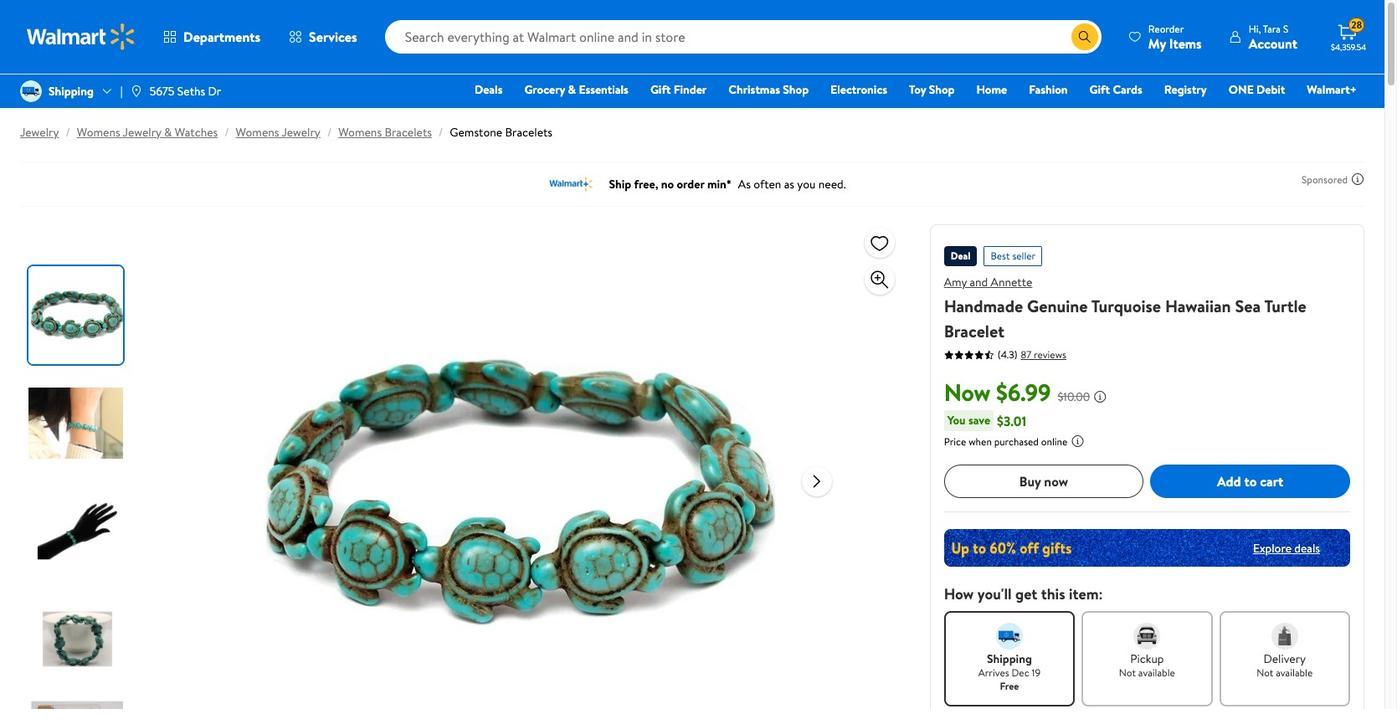 Task type: locate. For each thing, give the bounding box(es) containing it.
gemstone
[[450, 124, 502, 141]]

/ right watches on the left top of the page
[[225, 124, 229, 141]]

home link
[[969, 80, 1015, 99]]

zoom image modal image
[[869, 270, 890, 290]]

explore
[[1253, 540, 1292, 556]]

not for pickup
[[1119, 666, 1136, 680]]

how you'll get this item:
[[944, 583, 1103, 604]]

shipping left |
[[49, 83, 94, 100]]

& right grocery at the top left of page
[[568, 81, 576, 98]]

item:
[[1069, 583, 1103, 604]]

womens bracelets link
[[338, 124, 432, 141]]

$6.99
[[996, 376, 1051, 409]]

available for pickup
[[1138, 666, 1175, 680]]

/ right womens jewelry link
[[327, 124, 332, 141]]

1 horizontal spatial not
[[1257, 666, 1274, 680]]

jewelry link
[[20, 124, 59, 141]]

explore deals link
[[1246, 533, 1327, 563]]

services button
[[275, 17, 371, 57]]

available
[[1138, 666, 1175, 680], [1276, 666, 1313, 680]]

1 shop from the left
[[783, 81, 809, 98]]

tara
[[1263, 21, 1281, 36]]

and
[[970, 274, 988, 290]]

1 horizontal spatial shipping
[[987, 650, 1032, 667]]

/
[[66, 124, 70, 141], [225, 124, 229, 141], [327, 124, 332, 141], [439, 124, 443, 141]]

0 horizontal spatial jewelry
[[20, 124, 59, 141]]

womens
[[77, 124, 120, 141], [236, 124, 279, 141], [338, 124, 382, 141]]

gift finder link
[[643, 80, 714, 99]]

1 horizontal spatial available
[[1276, 666, 1313, 680]]

19
[[1032, 666, 1041, 680]]

departments button
[[149, 17, 275, 57]]

0 horizontal spatial &
[[164, 124, 172, 141]]

womens right womens jewelry link
[[338, 124, 382, 141]]

 image
[[20, 80, 42, 102]]

shop right toy
[[929, 81, 955, 98]]

Walmart Site-Wide search field
[[385, 20, 1101, 54]]

1 available from the left
[[1138, 666, 1175, 680]]

hawaiian
[[1165, 295, 1231, 317]]

up to sixty percent off deals. shop now. image
[[944, 529, 1350, 567]]

0 horizontal spatial available
[[1138, 666, 1175, 680]]

ad disclaimer and feedback image
[[1351, 172, 1364, 186]]

finder
[[674, 81, 707, 98]]

0 horizontal spatial shop
[[783, 81, 809, 98]]

1 horizontal spatial jewelry
[[123, 124, 161, 141]]

0 horizontal spatial bracelets
[[385, 124, 432, 141]]

not down intent image for delivery on the right of the page
[[1257, 666, 1274, 680]]

1 horizontal spatial womens
[[236, 124, 279, 141]]

available down intent image for delivery on the right of the page
[[1276, 666, 1313, 680]]

intent image for delivery image
[[1271, 623, 1298, 650]]

2 shop from the left
[[929, 81, 955, 98]]

best seller
[[991, 249, 1036, 263]]

2 horizontal spatial womens
[[338, 124, 382, 141]]

deals link
[[467, 80, 510, 99]]

0 horizontal spatial shipping
[[49, 83, 94, 100]]

2 available from the left
[[1276, 666, 1313, 680]]

my
[[1148, 34, 1166, 52]]

deals
[[475, 81, 503, 98]]

2 gift from the left
[[1090, 81, 1110, 98]]

5675 seths dr
[[150, 83, 221, 100]]

cards
[[1113, 81, 1142, 98]]

walmart+
[[1307, 81, 1357, 98]]

gift left cards
[[1090, 81, 1110, 98]]

shipping inside 'shipping arrives dec 19 free'
[[987, 650, 1032, 667]]

$4,359.54
[[1331, 41, 1366, 53]]

(4.3) 87 reviews
[[998, 347, 1066, 362]]

gift left the finder
[[650, 81, 671, 98]]

services
[[309, 28, 357, 46]]

1 vertical spatial shipping
[[987, 650, 1032, 667]]

2 horizontal spatial jewelry
[[282, 124, 321, 141]]

toy shop link
[[902, 80, 962, 99]]

christmas shop
[[729, 81, 809, 98]]

not for delivery
[[1257, 666, 1274, 680]]

not
[[1119, 666, 1136, 680], [1257, 666, 1274, 680]]

available down intent image for pickup
[[1138, 666, 1175, 680]]

explore deals
[[1253, 540, 1320, 556]]

available inside pickup not available
[[1138, 666, 1175, 680]]

handmade genuine turquoise hawaiian sea turtle bracelet image
[[253, 224, 788, 709]]

toy
[[909, 81, 926, 98]]

2 not from the left
[[1257, 666, 1274, 680]]

3 / from the left
[[327, 124, 332, 141]]

annette
[[991, 274, 1032, 290]]

handmade genuine turquoise hawaiian sea turtle bracelet - image 2 of 5 image
[[28, 374, 126, 472]]

womens right jewelry link
[[77, 124, 120, 141]]

shipping down intent image for shipping
[[987, 650, 1032, 667]]

shipping for shipping arrives dec 19 free
[[987, 650, 1032, 667]]

debit
[[1257, 81, 1285, 98]]

Search search field
[[385, 20, 1101, 54]]

1 horizontal spatial bracelets
[[505, 124, 552, 141]]

gift cards
[[1090, 81, 1142, 98]]

not inside pickup not available
[[1119, 666, 1136, 680]]

& left watches on the left top of the page
[[164, 124, 172, 141]]

now
[[944, 376, 991, 409]]

|
[[120, 83, 123, 100]]

available inside delivery not available
[[1276, 666, 1313, 680]]

0 horizontal spatial gift
[[650, 81, 671, 98]]

&
[[568, 81, 576, 98], [164, 124, 172, 141]]

intent image for shipping image
[[996, 623, 1023, 650]]

not inside delivery not available
[[1257, 666, 1274, 680]]

add to cart
[[1217, 472, 1283, 490]]

0 horizontal spatial womens
[[77, 124, 120, 141]]

registry link
[[1157, 80, 1214, 99]]

next media item image
[[807, 471, 827, 491]]

hi,
[[1249, 21, 1261, 36]]

0 vertical spatial &
[[568, 81, 576, 98]]

grocery
[[524, 81, 565, 98]]

items
[[1169, 34, 1202, 52]]

0 horizontal spatial not
[[1119, 666, 1136, 680]]

bracelets down grocery at the top left of page
[[505, 124, 552, 141]]

1 / from the left
[[66, 124, 70, 141]]

you'll
[[978, 583, 1012, 604]]

intent image for pickup image
[[1134, 623, 1161, 650]]

how
[[944, 583, 974, 604]]

not down intent image for pickup
[[1119, 666, 1136, 680]]

cart
[[1260, 472, 1283, 490]]

arrives
[[978, 666, 1009, 680]]

womens right watches on the left top of the page
[[236, 124, 279, 141]]

1 horizontal spatial &
[[568, 81, 576, 98]]

gift
[[650, 81, 671, 98], [1090, 81, 1110, 98]]

bracelets
[[385, 124, 432, 141], [505, 124, 552, 141]]

amy and annette link
[[944, 274, 1032, 290]]

shop right christmas
[[783, 81, 809, 98]]

1 horizontal spatial shop
[[929, 81, 955, 98]]

1 horizontal spatial gift
[[1090, 81, 1110, 98]]

s
[[1283, 21, 1289, 36]]

1 gift from the left
[[650, 81, 671, 98]]

seths
[[177, 83, 205, 100]]

1 not from the left
[[1119, 666, 1136, 680]]

/ right jewelry link
[[66, 124, 70, 141]]

reorder
[[1148, 21, 1184, 36]]

bracelets left gemstone in the top left of the page
[[385, 124, 432, 141]]

hi, tara s account
[[1249, 21, 1298, 52]]

 image
[[129, 85, 143, 98]]

shipping
[[49, 83, 94, 100], [987, 650, 1032, 667]]

gift finder
[[650, 81, 707, 98]]

one debit
[[1229, 81, 1285, 98]]

/ left gemstone in the top left of the page
[[439, 124, 443, 141]]

0 vertical spatial shipping
[[49, 83, 94, 100]]

1 bracelets from the left
[[385, 124, 432, 141]]



Task type: vqa. For each thing, say whether or not it's contained in the screenshot.
Handmade Genuine Turquoise Hawaiian Sea Turtle Bracelet - image 2 of 5
yes



Task type: describe. For each thing, give the bounding box(es) containing it.
seller
[[1012, 249, 1036, 263]]

legal information image
[[1071, 434, 1084, 448]]

3 womens from the left
[[338, 124, 382, 141]]

2 bracelets from the left
[[505, 124, 552, 141]]

gemstone bracelets link
[[450, 124, 552, 141]]

christmas
[[729, 81, 780, 98]]

watches
[[175, 124, 218, 141]]

buy now
[[1019, 472, 1068, 490]]

deals
[[1294, 540, 1320, 556]]

best
[[991, 249, 1010, 263]]

womens jewelry link
[[236, 124, 321, 141]]

handmade genuine turquoise hawaiian sea turtle bracelet - image 3 of 5 image
[[28, 482, 126, 580]]

fashion link
[[1021, 80, 1075, 99]]

handmade genuine turquoise hawaiian sea turtle bracelet - image 4 of 5 image
[[28, 590, 126, 688]]

essentials
[[579, 81, 629, 98]]

5675
[[150, 83, 175, 100]]

deal
[[951, 249, 971, 263]]

walmart+ link
[[1299, 80, 1364, 99]]

buy now button
[[944, 465, 1144, 498]]

shipping for shipping
[[49, 83, 94, 100]]

sea
[[1235, 295, 1261, 317]]

womens jewelry & watches link
[[77, 124, 218, 141]]

shop for christmas shop
[[783, 81, 809, 98]]

one
[[1229, 81, 1254, 98]]

turtle
[[1264, 295, 1307, 317]]

buy
[[1019, 472, 1041, 490]]

gift for gift cards
[[1090, 81, 1110, 98]]

electronics link
[[823, 80, 895, 99]]

walmart image
[[27, 23, 136, 50]]

add to cart button
[[1150, 465, 1350, 498]]

1 womens from the left
[[77, 124, 120, 141]]

account
[[1249, 34, 1298, 52]]

delivery not available
[[1257, 650, 1313, 680]]

2 womens from the left
[[236, 124, 279, 141]]

christmas shop link
[[721, 80, 816, 99]]

grocery & essentials
[[524, 81, 629, 98]]

dr
[[208, 83, 221, 100]]

4 / from the left
[[439, 124, 443, 141]]

free
[[1000, 679, 1019, 693]]

amy and annette handmade genuine turquoise hawaiian sea turtle bracelet
[[944, 274, 1307, 342]]

2 jewelry from the left
[[123, 124, 161, 141]]

28
[[1351, 18, 1362, 32]]

save
[[968, 412, 990, 429]]

$10.00
[[1058, 388, 1090, 405]]

(4.3)
[[998, 347, 1018, 362]]

3 jewelry from the left
[[282, 124, 321, 141]]

87
[[1021, 347, 1031, 361]]

pickup
[[1130, 650, 1164, 667]]

reorder my items
[[1148, 21, 1202, 52]]

genuine
[[1027, 295, 1088, 317]]

you save $3.01
[[947, 411, 1026, 430]]

add
[[1217, 472, 1241, 490]]

add to favorites list, handmade genuine turquoise hawaiian sea turtle bracelet image
[[869, 232, 890, 253]]

electronics
[[831, 81, 887, 98]]

handmade genuine turquoise hawaiian sea turtle bracelet - image 5 of 5 image
[[28, 698, 126, 709]]

pickup not available
[[1119, 650, 1175, 680]]

handmade genuine turquoise hawaiian sea turtle bracelet - image 1 of 5 image
[[28, 266, 126, 364]]

sponsored
[[1302, 172, 1348, 186]]

price
[[944, 434, 966, 449]]

gift for gift finder
[[650, 81, 671, 98]]

available for delivery
[[1276, 666, 1313, 680]]

delivery
[[1264, 650, 1306, 667]]

home
[[976, 81, 1007, 98]]

get
[[1015, 583, 1037, 604]]

handmade
[[944, 295, 1023, 317]]

jewelry / womens jewelry & watches / womens jewelry / womens bracelets / gemstone bracelets
[[20, 124, 552, 141]]

learn more about strikethrough prices image
[[1093, 390, 1107, 403]]

shop for toy shop
[[929, 81, 955, 98]]

when
[[969, 434, 992, 449]]

to
[[1244, 472, 1257, 490]]

1 vertical spatial &
[[164, 124, 172, 141]]

reviews
[[1034, 347, 1066, 361]]

purchased
[[994, 434, 1039, 449]]

toy shop
[[909, 81, 955, 98]]

price when purchased online
[[944, 434, 1068, 449]]

registry
[[1164, 81, 1207, 98]]

gift cards link
[[1082, 80, 1150, 99]]

amy
[[944, 274, 967, 290]]

fashion
[[1029, 81, 1068, 98]]

departments
[[183, 28, 260, 46]]

bracelet
[[944, 320, 1005, 342]]

1 jewelry from the left
[[20, 124, 59, 141]]

this
[[1041, 583, 1065, 604]]

shipping arrives dec 19 free
[[978, 650, 1041, 693]]

turquoise
[[1091, 295, 1161, 317]]

now
[[1044, 472, 1068, 490]]

grocery & essentials link
[[517, 80, 636, 99]]

you
[[947, 412, 966, 429]]

$3.01
[[997, 411, 1026, 430]]

87 reviews link
[[1018, 347, 1066, 361]]

search icon image
[[1078, 30, 1091, 44]]

dec
[[1012, 666, 1029, 680]]

2 / from the left
[[225, 124, 229, 141]]



